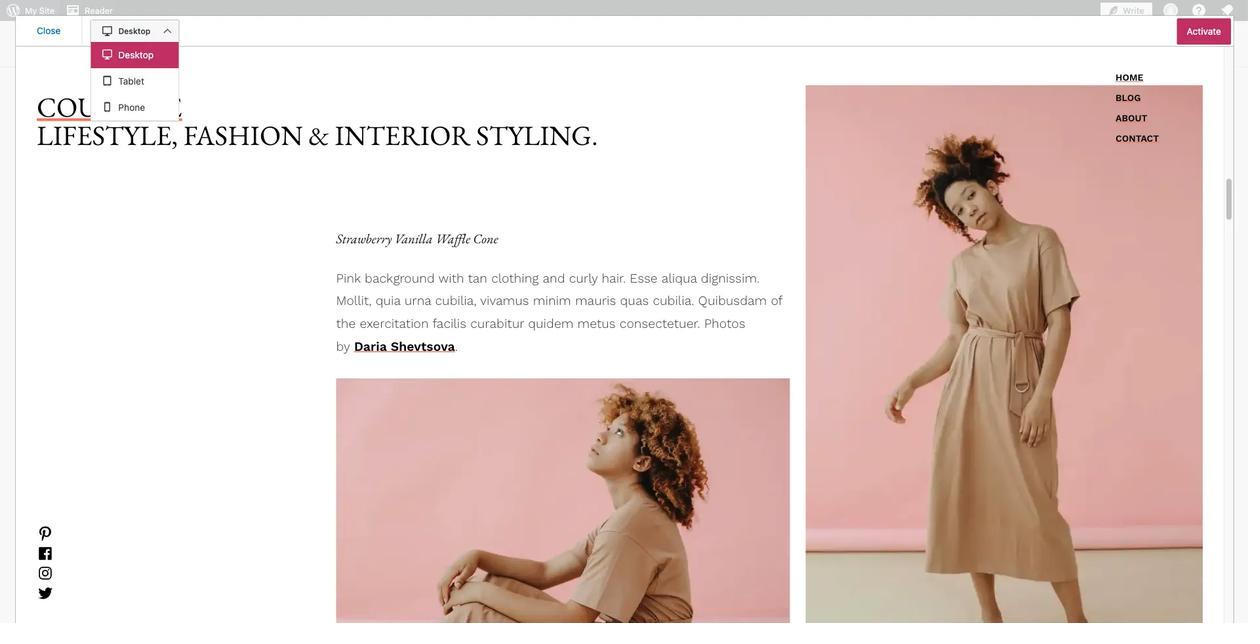 Task type: vqa. For each thing, say whether or not it's contained in the screenshot.
back to themes
yes



Task type: describe. For each thing, give the bounding box(es) containing it.
on inside you'll be using the customizer to configure your site's look and feel. to access the customizer, click on
[[169, 606, 181, 619]]

step-
[[477, 421, 503, 433]]

we
[[145, 421, 160, 433]]

feel.
[[446, 591, 466, 603]]

0 vertical spatial help
[[255, 395, 280, 410]]

to
[[469, 591, 480, 603]]

write link
[[1101, 0, 1153, 21]]

update your profile, personal settings, and more image
[[1164, 3, 1179, 18]]

to down from
[[235, 437, 245, 449]]

we know starting from scratch can be daunting, so we included clear, step-by-step instructions and video tutorials to help you build an attractive website. if you'd like to skip right to a specific section, click on the relevant link:
[[145, 421, 598, 465]]

on inside in the top-left corner of the screen, look for the personalize section in the sidebar, and click on
[[190, 622, 202, 623]]

and inside you'll be using the customizer to configure your site's look and feel. to access the customizer, click on
[[425, 591, 443, 603]]

homepage
[[345, 490, 397, 503]]

adding a menu link
[[272, 515, 351, 535]]

an
[[317, 437, 328, 449]]

online
[[359, 395, 393, 410]]

phone
[[118, 102, 145, 113]]

adding a menu
[[276, 519, 347, 531]]

daunting,
[[328, 421, 372, 433]]

and inside we know starting from scratch can be daunting, so we included clear, step-by-step instructions and video tutorials to help you build an attractive website. if you'd like to skip right to a specific section, click on the relevant link:
[[145, 437, 162, 449]]

to inside button
[[180, 39, 187, 49]]

activate button
[[1178, 18, 1232, 45]]

click inside in the top-left corner of the screen, look for the personalize section in the sidebar, and click on
[[165, 622, 187, 623]]

by
[[145, 121, 156, 134]]

desktop list box
[[90, 42, 180, 121]]

adding for adding your logo
[[506, 490, 539, 503]]

manage your notifications image
[[1220, 3, 1236, 18]]

the right of
[[337, 606, 353, 619]]

adding your logo
[[506, 490, 590, 503]]

the up section at the left of the page
[[519, 591, 534, 603]]

corner
[[291, 606, 322, 619]]

configure
[[304, 591, 349, 603]]

our
[[164, 395, 183, 410]]

connecting social media link
[[361, 515, 486, 535]]

be inside you'll be using the customizer to configure your site's look and feel. to access the customizer, click on
[[173, 591, 185, 603]]

skip
[[489, 437, 509, 449]]

setting up your homepage
[[269, 490, 397, 503]]

it's
[[145, 395, 161, 410]]

business
[[186, 395, 237, 410]]

step instructions
[[519, 421, 598, 433]]

click inside you'll be using the customizer to configure your site's look and feel. to access the customizer, click on
[[145, 606, 166, 619]]

for
[[416, 606, 429, 619]]

relevant
[[242, 452, 280, 465]]

section
[[507, 606, 542, 619]]

adding for adding a menu
[[276, 519, 310, 531]]

you'd
[[430, 437, 456, 449]]

2 in from the left
[[545, 606, 553, 619]]

themes
[[189, 39, 217, 49]]

you'll
[[145, 591, 170, 603]]

attractive
[[331, 437, 376, 449]]

the right for
[[432, 606, 447, 619]]

website. if
[[379, 437, 427, 449]]

from
[[230, 421, 252, 433]]

scratch
[[255, 421, 290, 433]]

video
[[165, 437, 191, 449]]

we
[[389, 421, 403, 433]]

adding your logo link
[[502, 486, 594, 507]]

click inside we know starting from scratch can be daunting, so we included clear, step-by-step instructions and video tutorials to help you build an attractive website. if you'd like to skip right to a specific section, click on the relevant link:
[[185, 452, 207, 465]]

my site
[[25, 6, 55, 15]]

coutoire main content
[[0, 21, 1249, 623]]

know
[[163, 421, 188, 433]]

desktop inside "list box"
[[118, 50, 154, 60]]

activate
[[1188, 26, 1222, 37]]

your
[[351, 591, 372, 603]]

connecting social media
[[365, 519, 482, 531]]

specific
[[557, 437, 594, 449]]

to up from
[[240, 395, 252, 410]]

connecting
[[365, 519, 419, 531]]

the left the top-
[[234, 606, 250, 619]]

site
[[39, 6, 55, 15]]

look inside you'll be using the customizer to configure your site's look and feel. to access the customizer, click on
[[403, 591, 422, 603]]

back
[[159, 39, 177, 49]]

screen,
[[355, 606, 390, 619]]

access
[[483, 591, 516, 603]]

customizer,
[[537, 591, 593, 603]]

the right using
[[216, 591, 232, 603]]

adding content
[[414, 490, 489, 503]]

to right "like"
[[477, 437, 487, 449]]

you inside we know starting from scratch can be daunting, so we included clear, step-by-step instructions and video tutorials to help you build an attractive website. if you'd like to skip right to a specific section, click on the relevant link:
[[271, 437, 288, 449]]

close
[[37, 25, 61, 36]]

coutoire by automattic
[[145, 95, 223, 134]]

automattic
[[158, 121, 208, 134]]

section,
[[145, 452, 182, 465]]

tutorials
[[194, 437, 232, 449]]

the down customizer,
[[556, 606, 571, 619]]



Task type: locate. For each thing, give the bounding box(es) containing it.
0 vertical spatial a
[[548, 437, 554, 449]]

on down you'll
[[169, 606, 181, 619]]

clear,
[[449, 421, 474, 433]]

to right right
[[536, 437, 546, 449]]

phone link
[[91, 95, 179, 121]]

1 horizontal spatial your
[[542, 490, 564, 503]]

1 horizontal spatial be
[[313, 421, 325, 433]]

help
[[255, 395, 280, 410], [247, 437, 268, 449]]

look left for
[[393, 606, 413, 619]]

1 vertical spatial and
[[425, 591, 443, 603]]

on inside we know starting from scratch can be daunting, so we included clear, step-by-step instructions and video tutorials to help you build an attractive website. if you'd like to skip right to a specific section, click on the relevant link:
[[210, 452, 221, 465]]

look
[[403, 591, 422, 603], [393, 606, 413, 619]]

1 vertical spatial a
[[312, 519, 318, 531]]

1 desktop from the top
[[118, 27, 151, 36]]

and down you'll
[[145, 622, 162, 623]]

social
[[422, 519, 451, 531]]

0 horizontal spatial a
[[312, 519, 318, 531]]

reader link
[[60, 0, 118, 21]]

be
[[313, 421, 325, 433], [173, 591, 185, 603]]

so
[[375, 421, 386, 433]]

and up for
[[425, 591, 443, 603]]

0 horizontal spatial in
[[223, 606, 232, 619]]

in left the top-
[[223, 606, 232, 619]]

included
[[405, 421, 446, 433]]

back to themes button
[[145, 35, 217, 53]]

desktop up desktop link
[[118, 27, 151, 36]]

tablet
[[118, 76, 144, 87]]

2 vertical spatial click
[[165, 622, 187, 623]]

the down tutorials
[[224, 452, 240, 465]]

left
[[273, 606, 288, 619]]

setting up your homepage link
[[265, 486, 401, 507]]

desktop link
[[91, 42, 179, 68]]

in down customizer,
[[545, 606, 553, 619]]

1 vertical spatial look
[[393, 606, 413, 619]]

right
[[511, 437, 533, 449]]

0 vertical spatial be
[[313, 421, 325, 433]]

to
[[180, 39, 187, 49], [240, 395, 252, 410], [235, 437, 245, 449], [477, 437, 487, 449], [536, 437, 546, 449], [291, 591, 301, 603]]

2 horizontal spatial on
[[210, 452, 221, 465]]

my
[[25, 6, 37, 15]]

1 vertical spatial click
[[145, 606, 166, 619]]

look up for
[[403, 591, 422, 603]]

1 vertical spatial help
[[247, 437, 268, 449]]

you
[[283, 395, 304, 410], [271, 437, 288, 449]]

1 horizontal spatial in
[[545, 606, 553, 619]]

of
[[325, 606, 335, 619]]

a down step instructions
[[548, 437, 554, 449]]

desktop up the 'tablet' link
[[118, 50, 154, 60]]

sidebar,
[[574, 606, 612, 619]]

you down scratch
[[271, 437, 288, 449]]

write
[[1123, 6, 1145, 15]]

be right you'll
[[173, 591, 185, 603]]

close button
[[16, 16, 82, 46]]

my site link
[[0, 0, 60, 21]]

site's
[[375, 591, 400, 603]]

on down using
[[190, 622, 202, 623]]

your left logo on the left bottom of page
[[542, 490, 564, 503]]

link:
[[283, 452, 302, 465]]

using
[[188, 591, 213, 603]]

top-
[[252, 606, 273, 619]]

2 desktop from the top
[[118, 50, 154, 60]]

0 horizontal spatial adding
[[276, 519, 310, 531]]

personalize
[[450, 606, 504, 619]]

reader
[[85, 6, 113, 15]]

tablet link
[[91, 68, 179, 95]]

1 in from the left
[[223, 606, 232, 619]]

your inside adding your logo link
[[542, 490, 564, 503]]

back to themes
[[159, 39, 217, 49]]

build
[[291, 437, 314, 449]]

0 horizontal spatial your
[[321, 490, 342, 503]]

the inside we know starting from scratch can be daunting, so we included clear, step-by-step instructions and video tutorials to help you build an attractive website. if you'd like to skip right to a specific section, click on the relevant link:
[[224, 452, 240, 465]]

click
[[185, 452, 207, 465], [145, 606, 166, 619], [165, 622, 187, 623]]

on
[[210, 452, 221, 465], [169, 606, 181, 619], [190, 622, 202, 623]]

0 vertical spatial look
[[403, 591, 422, 603]]

media
[[453, 519, 482, 531]]

can
[[293, 421, 310, 433]]

help image
[[1192, 3, 1208, 18]]

and inside in the top-left corner of the screen, look for the personalize section in the sidebar, and click on
[[145, 622, 162, 623]]

menu
[[321, 519, 347, 531]]

customizer
[[234, 591, 289, 603]]

0 horizontal spatial be
[[173, 591, 185, 603]]

starting
[[191, 421, 227, 433]]

0 vertical spatial and
[[145, 437, 162, 449]]

2 vertical spatial on
[[190, 622, 202, 623]]

2 vertical spatial and
[[145, 622, 162, 623]]

it's our business to help you succeed online
[[145, 395, 393, 410]]

0 horizontal spatial on
[[169, 606, 181, 619]]

logo
[[566, 490, 590, 503]]

in the top-left corner of the screen, look for the personalize section in the sidebar, and click on
[[145, 606, 612, 623]]

adding right content
[[506, 490, 539, 503]]

desktop
[[118, 27, 151, 36], [118, 50, 154, 60]]

adding for adding content
[[414, 490, 448, 503]]

adding
[[414, 490, 448, 503], [506, 490, 539, 503], [276, 519, 310, 531]]

adding content link
[[410, 486, 493, 507]]

be inside we know starting from scratch can be daunting, so we included clear, step-by-step instructions and video tutorials to help you build an attractive website. if you'd like to skip right to a specific section, click on the relevant link:
[[313, 421, 325, 433]]

1 horizontal spatial adding
[[414, 490, 448, 503]]

succeed
[[307, 395, 356, 410]]

by-
[[503, 421, 519, 433]]

1 vertical spatial you
[[271, 437, 288, 449]]

help up relevant
[[247, 437, 268, 449]]

to right back
[[180, 39, 187, 49]]

to inside you'll be using the customizer to configure your site's look and feel. to access the customizer, click on
[[291, 591, 301, 603]]

a left menu
[[312, 519, 318, 531]]

1 vertical spatial on
[[169, 606, 181, 619]]

1 vertical spatial desktop
[[118, 50, 154, 60]]

help inside we know starting from scratch can be daunting, so we included clear, step-by-step instructions and video tutorials to help you build an attractive website. if you'd like to skip right to a specific section, click on the relevant link:
[[247, 437, 268, 449]]

0 vertical spatial you
[[283, 395, 304, 410]]

and down we
[[145, 437, 162, 449]]

in
[[223, 606, 232, 619], [545, 606, 553, 619]]

2 horizontal spatial adding
[[506, 490, 539, 503]]

help up scratch
[[255, 395, 280, 410]]

you up can at the bottom
[[283, 395, 304, 410]]

0 vertical spatial click
[[185, 452, 207, 465]]

your inside setting up your homepage link
[[321, 490, 342, 503]]

1 horizontal spatial on
[[190, 622, 202, 623]]

0 vertical spatial desktop
[[118, 27, 151, 36]]

your
[[321, 490, 342, 503], [542, 490, 564, 503]]

be up an
[[313, 421, 325, 433]]

1 your from the left
[[321, 490, 342, 503]]

setting
[[269, 490, 303, 503]]

a inside we know starting from scratch can be daunting, so we included clear, step-by-step instructions and video tutorials to help you build an attractive website. if you'd like to skip right to a specific section, click on the relevant link:
[[548, 437, 554, 449]]

0 vertical spatial on
[[210, 452, 221, 465]]

look inside in the top-left corner of the screen, look for the personalize section in the sidebar, and click on
[[393, 606, 413, 619]]

adding down setting on the bottom left
[[276, 519, 310, 531]]

content
[[451, 490, 489, 503]]

1 vertical spatial be
[[173, 591, 185, 603]]

you'll be using the customizer to configure your site's look and feel. to access the customizer, click on
[[145, 591, 593, 619]]

2 your from the left
[[542, 490, 564, 503]]

1 horizontal spatial a
[[548, 437, 554, 449]]

up
[[306, 490, 318, 503]]

your right the up
[[321, 490, 342, 503]]

adding up social
[[414, 490, 448, 503]]

to up corner
[[291, 591, 301, 603]]

and
[[145, 437, 162, 449], [425, 591, 443, 603], [145, 622, 162, 623]]

on down tutorials
[[210, 452, 221, 465]]

the
[[224, 452, 240, 465], [216, 591, 232, 603], [519, 591, 534, 603], [234, 606, 250, 619], [337, 606, 353, 619], [432, 606, 447, 619], [556, 606, 571, 619]]

coutoire
[[145, 95, 223, 122]]

like
[[458, 437, 474, 449]]



